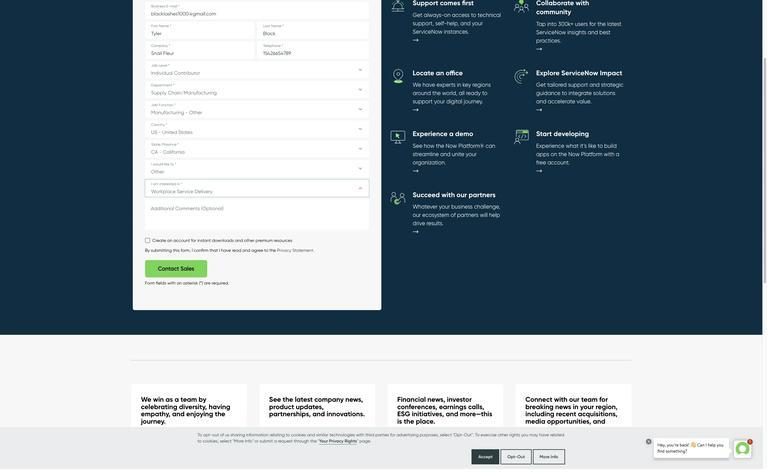Task type: locate. For each thing, give the bounding box(es) containing it.
0 horizontal spatial our
[[413, 212, 421, 219]]

0 horizontal spatial now
[[446, 143, 457, 149]]

to up accelerate at the right of the page
[[562, 90, 568, 96]]

" down similar
[[318, 439, 320, 444]]

succeed with our partners
[[413, 191, 496, 199]]

1 vertical spatial of
[[220, 433, 224, 438]]

1 news, from the left
[[346, 396, 363, 404]]

1 horizontal spatial other
[[498, 433, 509, 438]]

the
[[598, 21, 606, 27], [433, 90, 441, 96], [436, 143, 445, 149], [559, 151, 568, 158], [270, 248, 276, 253], [283, 396, 293, 404], [215, 411, 226, 419], [404, 418, 415, 426], [311, 439, 317, 444]]

self-
[[436, 20, 447, 27]]

0 vertical spatial of
[[451, 212, 456, 219]]

" left page.
[[357, 439, 359, 444]]

1 horizontal spatial have
[[423, 82, 436, 88]]

1 horizontal spatial privacy
[[329, 439, 344, 444]]

1 vertical spatial journey.
[[141, 418, 166, 426]]

an right create
[[167, 238, 173, 243]]

into
[[548, 21, 557, 27]]

like
[[589, 143, 597, 149]]

an
[[436, 69, 444, 77], [167, 238, 173, 243], [177, 281, 182, 286]]

an up experts
[[436, 69, 444, 77]]

1 horizontal spatial on
[[551, 151, 558, 158]]

our inside connect with our team for breaking news in your region, including recent acquisitions, media opportunities, and more.
[[570, 396, 580, 404]]

1 vertical spatial see
[[269, 396, 281, 404]]

0 horizontal spatial news,
[[346, 396, 363, 404]]

support up integrate
[[569, 82, 589, 88]]

initiatives,
[[412, 411, 445, 419]]

and left the unite
[[441, 151, 451, 158]]

support down around
[[413, 98, 433, 105]]

privacy down technologies
[[329, 439, 344, 444]]

ecosystem
[[423, 212, 450, 219]]

0 horizontal spatial of
[[220, 433, 224, 438]]

in inside connect with our team for breaking news in your region, including recent acquisitions, media opportunities, and more.
[[573, 403, 579, 412]]

1 horizontal spatial in
[[573, 403, 579, 412]]

1 horizontal spatial news,
[[428, 396, 446, 404]]

select left "opt-
[[440, 433, 452, 438]]

journey. down celebrating
[[141, 418, 166, 426]]

to
[[471, 12, 477, 18], [483, 90, 488, 96], [562, 90, 568, 96], [598, 143, 603, 149], [264, 248, 269, 253], [286, 433, 290, 438], [198, 439, 202, 444]]

we left win
[[141, 396, 151, 404]]

1 vertical spatial have
[[221, 248, 231, 253]]

0 vertical spatial select
[[440, 433, 452, 438]]

world,
[[443, 90, 458, 96]]

0 vertical spatial see
[[413, 143, 423, 149]]

us
[[225, 433, 230, 438]]

1 horizontal spatial "
[[357, 439, 359, 444]]

and left best at top right
[[588, 29, 599, 35]]

for inside connect with our team for breaking news in your region, including recent acquisitions, media opportunities, and more.
[[600, 396, 608, 404]]

experience what it's like to build apps on the now platform with a free account.
[[537, 143, 620, 166]]

0 vertical spatial have
[[423, 82, 436, 88]]

including
[[526, 411, 555, 419]]

1 horizontal spatial to
[[475, 433, 480, 438]]

i
[[192, 248, 193, 253], [219, 248, 220, 253]]

our up business
[[457, 191, 467, 199]]

get always-on access to technical support, self-help, and your servicenow instances. link
[[391, 0, 502, 51]]

1 vertical spatial in
[[573, 403, 579, 412]]

0 vertical spatial latest
[[608, 21, 622, 27]]

1 horizontal spatial our
[[457, 191, 467, 199]]

0 horizontal spatial "
[[318, 439, 320, 444]]

a inside we win as a team by celebrating diversity, having empathy, and enjoying the journey.
[[175, 396, 179, 404]]

other up the "agree" on the left bottom of page
[[244, 238, 255, 243]]

0 horizontal spatial we
[[141, 396, 151, 404]]

see up 'partnerships,'
[[269, 396, 281, 404]]

1 team from the left
[[181, 396, 197, 404]]

community
[[537, 8, 572, 16]]

platform
[[582, 151, 603, 158]]

2 horizontal spatial our
[[570, 396, 580, 404]]

0 horizontal spatial team
[[181, 396, 197, 404]]

team inside we win as a team by celebrating diversity, having empathy, and enjoying the journey.
[[181, 396, 197, 404]]

1 horizontal spatial journey.
[[464, 98, 483, 105]]

and right read
[[243, 248, 251, 253]]

with up page.
[[356, 433, 365, 438]]

1 horizontal spatial we
[[413, 82, 422, 88]]

get up the 'guidance' on the right of page
[[537, 82, 546, 88]]

see inside the see how the now platform® can streamline and unite your organization.
[[413, 143, 423, 149]]

premium
[[256, 238, 273, 243]]

1 horizontal spatial select
[[440, 433, 452, 438]]

explore
[[537, 69, 560, 77]]

your down platform®
[[466, 151, 477, 158]]

your down technical
[[472, 20, 483, 27]]

0 horizontal spatial get
[[413, 12, 423, 18]]

news, up initiatives,
[[428, 396, 446, 404]]

1 horizontal spatial of
[[451, 212, 456, 219]]

solutions
[[594, 90, 616, 96]]

we inside we win as a team by celebrating diversity, having empathy, and enjoying the journey.
[[141, 396, 151, 404]]

team up acquisitions,
[[582, 396, 598, 404]]

0 horizontal spatial support
[[413, 98, 433, 105]]

2 team from the left
[[582, 396, 598, 404]]

1 horizontal spatial see
[[413, 143, 423, 149]]

and left similar
[[307, 433, 315, 438]]

your left region,
[[581, 403, 595, 412]]

your down world,
[[434, 98, 445, 105]]

contact inside button
[[158, 266, 179, 273]]

get inside the get always-on access to technical support, self-help, and your servicenow instances.
[[413, 12, 423, 18]]

latest up best at top right
[[608, 21, 622, 27]]

1 horizontal spatial an
[[177, 281, 182, 286]]

news, inside see the latest company news, product updates, partnerships, and innovations.
[[346, 396, 363, 404]]

1 vertical spatial experience
[[537, 143, 565, 149]]

for right parties at the bottom of page
[[391, 433, 396, 438]]

servicenow down support,
[[413, 28, 443, 35]]

we for we have experts in key regions around the world, all ready to support your digital journey.
[[413, 82, 422, 88]]

to up "request"
[[286, 433, 290, 438]]

get always-on access to technical support, self-help, and your servicenow instances.
[[413, 12, 501, 35]]

opportunities,
[[548, 418, 592, 426]]

opt-
[[508, 455, 518, 460]]

contact for contact media
[[526, 447, 547, 454]]

see for see the latest company news, product updates, partnerships, and innovations.
[[269, 396, 281, 404]]

may
[[530, 433, 539, 438]]

calls,
[[469, 403, 485, 412]]

now down "what"
[[569, 151, 580, 158]]

" inside to opt-out of us sharing information relating to cookies and similar technologies with third parties for advertising purposes, select "opt-out".  to exercise other rights you may have related to cookies, select "more info" or submit a request through the "
[[318, 439, 320, 444]]

1 vertical spatial get
[[537, 82, 546, 88]]

0 vertical spatial on
[[445, 12, 451, 18]]

resources
[[274, 238, 293, 243]]

with up recent
[[555, 396, 568, 404]]

2 vertical spatial an
[[177, 281, 182, 286]]

other left rights
[[498, 433, 509, 438]]

info"
[[245, 439, 254, 444]]

your
[[320, 439, 328, 444]]

we
[[413, 82, 422, 88], [141, 396, 151, 404]]

what
[[566, 143, 579, 149]]

the down experts
[[433, 90, 441, 96]]

0 vertical spatial an
[[436, 69, 444, 77]]

a down build
[[616, 151, 620, 158]]

you
[[522, 433, 529, 438]]

on up account.
[[551, 151, 558, 158]]

and down 'access'
[[461, 20, 471, 27]]

0 horizontal spatial i
[[192, 248, 193, 253]]

1 horizontal spatial get
[[537, 82, 546, 88]]

unite
[[452, 151, 465, 158]]

organization.
[[413, 159, 446, 166]]

get inside get tailored support and strategic guidance to integrate solutions and accelerate value.
[[537, 82, 546, 88]]

of left us
[[220, 433, 224, 438]]

contact up "fields"
[[158, 266, 179, 273]]

start developing
[[537, 130, 589, 138]]

celebrating
[[141, 403, 177, 412]]

1 to from the left
[[198, 433, 202, 438]]

1 horizontal spatial support
[[569, 82, 589, 88]]

and inside connect with our team for breaking news in your region, including recent acquisitions, media opportunities, and more.
[[594, 418, 606, 426]]

to left the cookies,
[[198, 439, 202, 444]]

news, up innovations.
[[346, 396, 363, 404]]

0 horizontal spatial other
[[244, 238, 255, 243]]

and up read
[[235, 238, 243, 243]]

and down as
[[172, 411, 185, 419]]

guidance
[[537, 90, 561, 96]]

1 vertical spatial support
[[413, 98, 433, 105]]

to right like
[[598, 143, 603, 149]]

the up best at top right
[[598, 21, 606, 27]]

.
[[314, 248, 315, 253]]

0 horizontal spatial see
[[269, 396, 281, 404]]

with inside collaborate with community
[[576, 0, 590, 7]]

1 horizontal spatial now
[[569, 151, 580, 158]]

0 horizontal spatial to
[[198, 433, 202, 438]]

our up drive at the top
[[413, 212, 421, 219]]

best
[[600, 29, 611, 35]]

the inside experience what it's like to build apps on the now platform with a free account.
[[559, 151, 568, 158]]

support inside 'we have experts in key regions around the world, all ready to support your digital journey.'
[[413, 98, 433, 105]]

your inside the see how the now platform® can streamline and unite your organization.
[[466, 151, 477, 158]]

contact for contact sales
[[158, 266, 179, 273]]

out".
[[464, 433, 474, 438]]

0 vertical spatial privacy
[[277, 248, 292, 253]]

to right the "agree" on the left bottom of page
[[264, 248, 269, 253]]

an for create
[[167, 238, 173, 243]]

of down business
[[451, 212, 456, 219]]

1 horizontal spatial team
[[582, 396, 598, 404]]

0 vertical spatial our
[[457, 191, 467, 199]]

succeed
[[413, 191, 440, 199]]

0 horizontal spatial latest
[[295, 396, 313, 404]]

to right 'access'
[[471, 12, 477, 18]]

experience inside experience what it's like to build apps on the now platform with a free account.
[[537, 143, 565, 149]]

servicenow inside the get always-on access to technical support, self-help, and your servicenow instances.
[[413, 28, 443, 35]]

our up recent
[[570, 396, 580, 404]]

0 horizontal spatial in
[[457, 82, 462, 88]]

the inside see the latest company news, product updates, partnerships, and innovations.
[[283, 396, 293, 404]]

and inside see the latest company news, product updates, partnerships, and innovations.
[[313, 411, 325, 419]]

team left by
[[181, 396, 197, 404]]

a right as
[[175, 396, 179, 404]]

journey.
[[464, 98, 483, 105], [141, 418, 166, 426]]

the up 'partnerships,'
[[283, 396, 293, 404]]

the left your
[[311, 439, 317, 444]]

1 horizontal spatial i
[[219, 248, 220, 253]]

empathy,
[[141, 411, 171, 419]]

2 vertical spatial have
[[540, 433, 549, 438]]

1 vertical spatial contact
[[526, 447, 547, 454]]

cookies,
[[203, 439, 219, 444]]

on
[[445, 12, 451, 18], [551, 151, 558, 158]]

with up users
[[576, 0, 590, 7]]

0 horizontal spatial on
[[445, 12, 451, 18]]

an left asterisk
[[177, 281, 182, 286]]

the inside to opt-out of us sharing information relating to cookies and similar technologies with third parties for advertising purposes, select "opt-out".  to exercise other rights you may have related to cookies, select "more info" or submit a request through the "
[[311, 439, 317, 444]]

1 vertical spatial on
[[551, 151, 558, 158]]

have down downloads
[[221, 248, 231, 253]]

privacy down resources
[[277, 248, 292, 253]]

0 vertical spatial now
[[446, 143, 457, 149]]

2 to from the left
[[475, 433, 480, 438]]

strategic
[[602, 82, 624, 88]]

0 vertical spatial we
[[413, 82, 422, 88]]

your inside whatever your business challenge, our ecosystem of partners will help drive results.
[[439, 204, 450, 210]]

sales
[[181, 266, 194, 273]]

updates,
[[296, 403, 324, 412]]

of inside to opt-out of us sharing information relating to cookies and similar technologies with third parties for advertising purposes, select "opt-out".  to exercise other rights you may have related to cookies, select "more info" or submit a request through the "
[[220, 433, 224, 438]]

1 " from the left
[[318, 439, 320, 444]]

journey. down ready on the right
[[464, 98, 483, 105]]

1 vertical spatial other
[[498, 433, 509, 438]]

None text field
[[145, 200, 369, 230]]

in left key
[[457, 82, 462, 88]]

users
[[576, 21, 588, 27]]

0 horizontal spatial journey.
[[141, 418, 166, 426]]

to inside the get always-on access to technical support, self-help, and your servicenow instances.
[[471, 12, 477, 18]]

product
[[269, 403, 294, 412]]

the right enjoying on the left bottom of the page
[[215, 411, 226, 419]]

now up the unite
[[446, 143, 457, 149]]

2 vertical spatial our
[[570, 396, 580, 404]]

see for see how the now platform® can streamline and unite your organization.
[[413, 143, 423, 149]]

1 vertical spatial now
[[569, 151, 580, 158]]

the right how
[[436, 143, 445, 149]]

i right form, at the left bottom of page
[[192, 248, 193, 253]]

contact up the more on the bottom of the page
[[526, 447, 547, 454]]

a
[[450, 130, 454, 138], [616, 151, 620, 158], [175, 396, 179, 404], [274, 439, 277, 444]]

for right users
[[590, 21, 597, 27]]

1 vertical spatial we
[[141, 396, 151, 404]]

1 horizontal spatial experience
[[537, 143, 565, 149]]

Business E-mail text field
[[145, 2, 369, 19]]

1 horizontal spatial latest
[[608, 21, 622, 27]]

company
[[315, 396, 344, 404]]

news,
[[346, 396, 363, 404], [428, 396, 446, 404]]

to right out".
[[475, 433, 480, 438]]

we for we win as a team by celebrating diversity, having empathy, and enjoying the journey.
[[141, 396, 151, 404]]

servicenow down into
[[537, 29, 567, 35]]

0 vertical spatial in
[[457, 82, 462, 88]]

and up solutions
[[590, 82, 600, 88]]

acquisitions,
[[579, 411, 618, 419]]

your up 'ecosystem'
[[439, 204, 450, 210]]

1 horizontal spatial contact
[[526, 447, 547, 454]]

account.
[[548, 159, 571, 166]]

and down the 'guidance' on the right of page
[[537, 98, 547, 105]]

1 vertical spatial an
[[167, 238, 173, 243]]

with down build
[[604, 151, 615, 158]]

0 vertical spatial contact
[[158, 266, 179, 273]]

and inside the see how the now platform® can streamline and unite your organization.
[[441, 151, 451, 158]]

recent
[[557, 411, 577, 419]]

your inside 'we have experts in key regions around the world, all ready to support your digital journey.'
[[434, 98, 445, 105]]

support
[[569, 82, 589, 88], [413, 98, 433, 105]]

0 vertical spatial get
[[413, 12, 423, 18]]

region,
[[596, 403, 618, 412]]

2 horizontal spatial have
[[540, 433, 549, 438]]

see left how
[[413, 143, 423, 149]]

media
[[526, 418, 546, 426]]

0 horizontal spatial an
[[167, 238, 173, 243]]

contact sales button
[[145, 261, 207, 278]]

collaborate
[[537, 0, 575, 7]]

your privacy rights " page.
[[320, 439, 371, 444]]

2 news, from the left
[[428, 396, 446, 404]]

and inside the get always-on access to technical support, self-help, and your servicenow instances.
[[461, 20, 471, 27]]

latest up 'partnerships,'
[[295, 396, 313, 404]]

to down regions
[[483, 90, 488, 96]]

and inside we win as a team by celebrating diversity, having empathy, and enjoying the journey.
[[172, 411, 185, 419]]

of inside whatever your business challenge, our ecosystem of partners will help drive results.
[[451, 212, 456, 219]]

0 horizontal spatial select
[[220, 439, 232, 444]]

on inside experience what it's like to build apps on the now platform with a free account.
[[551, 151, 558, 158]]

partners down business
[[458, 212, 479, 219]]

1 i from the left
[[192, 248, 193, 253]]

streamline
[[413, 151, 439, 158]]

in right "news"
[[573, 403, 579, 412]]

to left opt-
[[198, 433, 202, 438]]

partners up challenge,
[[469, 191, 496, 199]]

we up around
[[413, 82, 422, 88]]

the inside financial news, investor conferences, earnings calls, esg initiatives, and more—this is the place.
[[404, 418, 415, 426]]

with inside to opt-out of us sharing information relating to cookies and similar technologies with third parties for advertising purposes, select "opt-out".  to exercise other rights you may have related to cookies, select "more info" or submit a request through the "
[[356, 433, 365, 438]]

1 vertical spatial latest
[[295, 396, 313, 404]]

get up support,
[[413, 12, 423, 18]]

we inside 'we have experts in key regions around the world, all ready to support your digital journey.'
[[413, 82, 422, 88]]

rights
[[510, 433, 521, 438]]

our for connect
[[570, 396, 580, 404]]

i right that
[[219, 248, 220, 253]]

have up around
[[423, 82, 436, 88]]

select down us
[[220, 439, 232, 444]]

experience a demo
[[413, 130, 474, 138]]

servicenow inside tap into 300k+ users for the latest servicenow insights and best practices.
[[537, 29, 567, 35]]

on up help,
[[445, 12, 451, 18]]

experience up how
[[413, 130, 448, 138]]

1 vertical spatial partners
[[458, 212, 479, 219]]

0 horizontal spatial contact
[[158, 266, 179, 273]]

1 vertical spatial our
[[413, 212, 421, 219]]

the up account.
[[559, 151, 568, 158]]

create
[[153, 238, 166, 243]]

see inside see the latest company news, product updates, partnerships, and innovations.
[[269, 396, 281, 404]]

are
[[204, 281, 211, 286]]

have inside 'we have experts in key regions around the world, all ready to support your digital journey.'
[[423, 82, 436, 88]]

and down company
[[313, 411, 325, 419]]

2 horizontal spatial an
[[436, 69, 444, 77]]

0 vertical spatial support
[[569, 82, 589, 88]]

the right is at the bottom right of the page
[[404, 418, 415, 426]]

we have experts in key regions around the world, all ready to support your digital journey.
[[413, 82, 491, 105]]

and down the investor
[[446, 411, 459, 419]]

have right may
[[540, 433, 549, 438]]

a down "relating"
[[274, 439, 277, 444]]

and
[[461, 20, 471, 27], [588, 29, 599, 35], [590, 82, 600, 88], [537, 98, 547, 105], [441, 151, 451, 158], [235, 238, 243, 243], [243, 248, 251, 253], [172, 411, 185, 419], [313, 411, 325, 419], [446, 411, 459, 419], [594, 418, 606, 426], [307, 433, 315, 438]]

with up business
[[442, 191, 455, 199]]

2 " from the left
[[357, 439, 359, 444]]

now inside experience what it's like to build apps on the now platform with a free account.
[[569, 151, 580, 158]]

for up acquisitions,
[[600, 396, 608, 404]]

0 vertical spatial experience
[[413, 130, 448, 138]]

0 horizontal spatial experience
[[413, 130, 448, 138]]

and down region,
[[594, 418, 606, 426]]

experience up apps
[[537, 143, 565, 149]]

0 vertical spatial journey.
[[464, 98, 483, 105]]

experience for experience a demo
[[413, 130, 448, 138]]



Task type: describe. For each thing, give the bounding box(es) containing it.
partnerships,
[[269, 411, 311, 419]]

"opt-
[[453, 433, 464, 438]]

" inside your privacy rights " page.
[[357, 439, 359, 444]]

"more
[[233, 439, 244, 444]]

the inside tap into 300k+ users for the latest servicenow insights and best practices.
[[598, 21, 606, 27]]

to opt-out of us sharing information relating to cookies and similar technologies with third parties for advertising purposes, select "opt-out".  to exercise other rights you may have related to cookies, select "more info" or submit a request through the "
[[198, 433, 565, 444]]

latest inside see the latest company news, product updates, partnerships, and innovations.
[[295, 396, 313, 404]]

your privacy rights link
[[320, 439, 357, 445]]

a inside experience what it's like to build apps on the now platform with a free account.
[[616, 151, 620, 158]]

this
[[173, 248, 180, 253]]

more info
[[540, 455, 559, 460]]

accelerate
[[548, 98, 576, 105]]

in inside 'we have experts in key regions around the world, all ready to support your digital journey.'
[[457, 82, 462, 88]]

our for succeed
[[457, 191, 467, 199]]

it's
[[581, 143, 587, 149]]

for inside tap into 300k+ users for the latest servicenow insights and best practices.
[[590, 21, 597, 27]]

300k+
[[559, 21, 574, 27]]

and inside tap into 300k+ users for the latest servicenow insights and best practices.
[[588, 29, 599, 35]]

purposes,
[[420, 433, 439, 438]]

esg
[[398, 411, 411, 419]]

the down premium
[[270, 248, 276, 253]]

and inside financial news, investor conferences, earnings calls, esg initiatives, and more—this is the place.
[[446, 411, 459, 419]]

and inside to opt-out of us sharing information relating to cookies and similar technologies with third parties for advertising purposes, select "opt-out".  to exercise other rights you may have related to cookies, select "more info" or submit a request through the "
[[307, 433, 315, 438]]

create an account for instant downloads and other premium resources
[[153, 238, 293, 243]]

connect
[[526, 396, 553, 404]]

whatever
[[413, 204, 438, 210]]

place.
[[416, 418, 436, 426]]

with right "fields"
[[168, 281, 176, 286]]

rights
[[345, 439, 357, 444]]

contact media
[[526, 447, 566, 454]]

out
[[212, 433, 219, 438]]

for inside to opt-out of us sharing information relating to cookies and similar technologies with third parties for advertising purposes, select "opt-out".  to exercise other rights you may have related to cookies, select "more info" or submit a request through the "
[[391, 433, 396, 438]]

to inside get tailored support and strategic guidance to integrate solutions and accelerate value.
[[562, 90, 568, 96]]

sharing
[[231, 433, 245, 438]]

have inside to opt-out of us sharing information relating to cookies and similar technologies with third parties for advertising purposes, select "opt-out".  to exercise other rights you may have related to cookies, select "more info" or submit a request through the "
[[540, 433, 549, 438]]

exercise
[[481, 433, 497, 438]]

support,
[[413, 20, 434, 27]]

with inside experience what it's like to build apps on the now platform with a free account.
[[604, 151, 615, 158]]

1 vertical spatial select
[[220, 439, 232, 444]]

developing
[[554, 130, 589, 138]]

0 horizontal spatial have
[[221, 248, 231, 253]]

our inside whatever your business challenge, our ecosystem of partners will help drive results.
[[413, 212, 421, 219]]

more.
[[526, 425, 544, 433]]

having
[[209, 403, 231, 412]]

the inside 'we have experts in key regions around the world, all ready to support your digital journey.'
[[433, 90, 441, 96]]

journey. inside we win as a team by celebrating diversity, having empathy, and enjoying the journey.
[[141, 418, 166, 426]]

to inside 'we have experts in key regions around the world, all ready to support your digital journey.'
[[483, 90, 488, 96]]

by submitting this form, i confirm that i have read and agree to the privacy statement .
[[145, 248, 315, 253]]

journey. inside 'we have experts in key regions around the world, all ready to support your digital journey.'
[[464, 98, 483, 105]]

breaking
[[526, 403, 554, 412]]

an for locate
[[436, 69, 444, 77]]

similar
[[316, 433, 329, 438]]

on inside the get always-on access to technical support, self-help, and your servicenow instances.
[[445, 12, 451, 18]]

First Name text field
[[145, 22, 255, 39]]

through
[[294, 439, 309, 444]]

0 vertical spatial partners
[[469, 191, 496, 199]]

your inside connect with our team for breaking news in your region, including recent acquisitions, media opportunities, and more.
[[581, 403, 595, 412]]

submit
[[260, 439, 273, 444]]

digital
[[447, 98, 463, 105]]

a inside to opt-out of us sharing information relating to cookies and similar technologies with third parties for advertising purposes, select "opt-out".  to exercise other rights you may have related to cookies, select "more info" or submit a request through the "
[[274, 439, 277, 444]]

the inside we win as a team by celebrating diversity, having empathy, and enjoying the journey.
[[215, 411, 226, 419]]

2 i from the left
[[219, 248, 220, 253]]

get tailored support and strategic guidance to integrate solutions and accelerate value.
[[537, 82, 624, 105]]

innovations.
[[327, 411, 365, 419]]

accept
[[479, 455, 493, 460]]

your inside the get always-on access to technical support, self-help, and your servicenow instances.
[[472, 20, 483, 27]]

contact sales
[[158, 266, 194, 273]]

locate
[[413, 69, 435, 77]]

more—this
[[460, 411, 493, 419]]

advertising
[[397, 433, 419, 438]]

statement
[[293, 248, 314, 253]]

explore servicenow impact
[[537, 69, 623, 77]]

we win as a team by celebrating diversity, having empathy, and enjoying the journey.
[[141, 396, 231, 426]]

impact
[[600, 69, 623, 77]]

challenge,
[[475, 204, 501, 210]]

can
[[486, 143, 496, 149]]

to inside experience what it's like to build apps on the now platform with a free account.
[[598, 143, 603, 149]]

accept button
[[472, 450, 500, 465]]

help,
[[447, 20, 459, 27]]

servicenow up get tailored support and strategic guidance to integrate solutions and accelerate value.
[[562, 69, 599, 77]]

get for get always-on access to technical support, self-help, and your servicenow instances.
[[413, 12, 423, 18]]

Last Name text field
[[257, 22, 369, 39]]

support inside get tailored support and strategic guidance to integrate solutions and accelerate value.
[[569, 82, 589, 88]]

now inside the see how the now platform® can streamline and unite your organization.
[[446, 143, 457, 149]]

instances.
[[444, 28, 470, 35]]

Telephone telephone field
[[257, 42, 369, 59]]

investor
[[447, 396, 472, 404]]

fields
[[156, 281, 166, 286]]

start
[[537, 130, 552, 138]]

Company text field
[[145, 42, 255, 59]]

experience for experience what it's like to build apps on the now platform with a free account.
[[537, 143, 565, 149]]

read
[[232, 248, 242, 253]]

info
[[551, 455, 559, 460]]

earnings
[[439, 403, 467, 412]]

locate an office
[[413, 69, 463, 77]]

see how the now platform® can streamline and unite your organization.
[[413, 143, 496, 166]]

for left 'instant'
[[191, 238, 196, 243]]

connect with our team for breaking news in your region, including recent acquisitions, media opportunities, and more.
[[526, 396, 618, 433]]

see the latest company news, product updates, partnerships, and innovations.
[[269, 396, 365, 419]]

tap
[[537, 21, 546, 27]]

0 horizontal spatial privacy
[[277, 248, 292, 253]]

information
[[246, 433, 269, 438]]

with inside connect with our team for breaking news in your region, including recent acquisitions, media opportunities, and more.
[[555, 396, 568, 404]]

other inside to opt-out of us sharing information relating to cookies and similar technologies with third parties for advertising purposes, select "opt-out".  to exercise other rights you may have related to cookies, select "more info" or submit a request through the "
[[498, 433, 509, 438]]

team inside connect with our team for breaking news in your region, including recent acquisitions, media opportunities, and more.
[[582, 396, 598, 404]]

parties
[[376, 433, 390, 438]]

regions
[[473, 82, 491, 88]]

technologies
[[330, 433, 355, 438]]

insights
[[568, 29, 587, 35]]

by
[[145, 248, 150, 253]]

form fields with an asterisk (*) are required.
[[145, 281, 229, 286]]

a left demo
[[450, 130, 454, 138]]

latest inside tap into 300k+ users for the latest servicenow insights and best practices.
[[608, 21, 622, 27]]

news, inside financial news, investor conferences, earnings calls, esg initiatives, and more—this is the place.
[[428, 396, 446, 404]]

ready
[[466, 90, 481, 96]]

experts
[[437, 82, 456, 88]]

diversity,
[[179, 403, 207, 412]]

is
[[398, 418, 402, 426]]

0 vertical spatial other
[[244, 238, 255, 243]]

platform®
[[459, 143, 485, 149]]

results.
[[427, 220, 444, 227]]

the inside the see how the now platform® can streamline and unite your organization.
[[436, 143, 445, 149]]

financial
[[398, 396, 426, 404]]

news
[[556, 403, 572, 412]]

1 vertical spatial privacy
[[329, 439, 344, 444]]

opt-
[[203, 433, 212, 438]]

partners inside whatever your business challenge, our ecosystem of partners will help drive results.
[[458, 212, 479, 219]]

build
[[605, 143, 617, 149]]

get for get tailored support and strategic guidance to integrate solutions and accelerate value.
[[537, 82, 546, 88]]

as
[[166, 396, 173, 404]]



Task type: vqa. For each thing, say whether or not it's contained in the screenshot.
'GTM'
no



